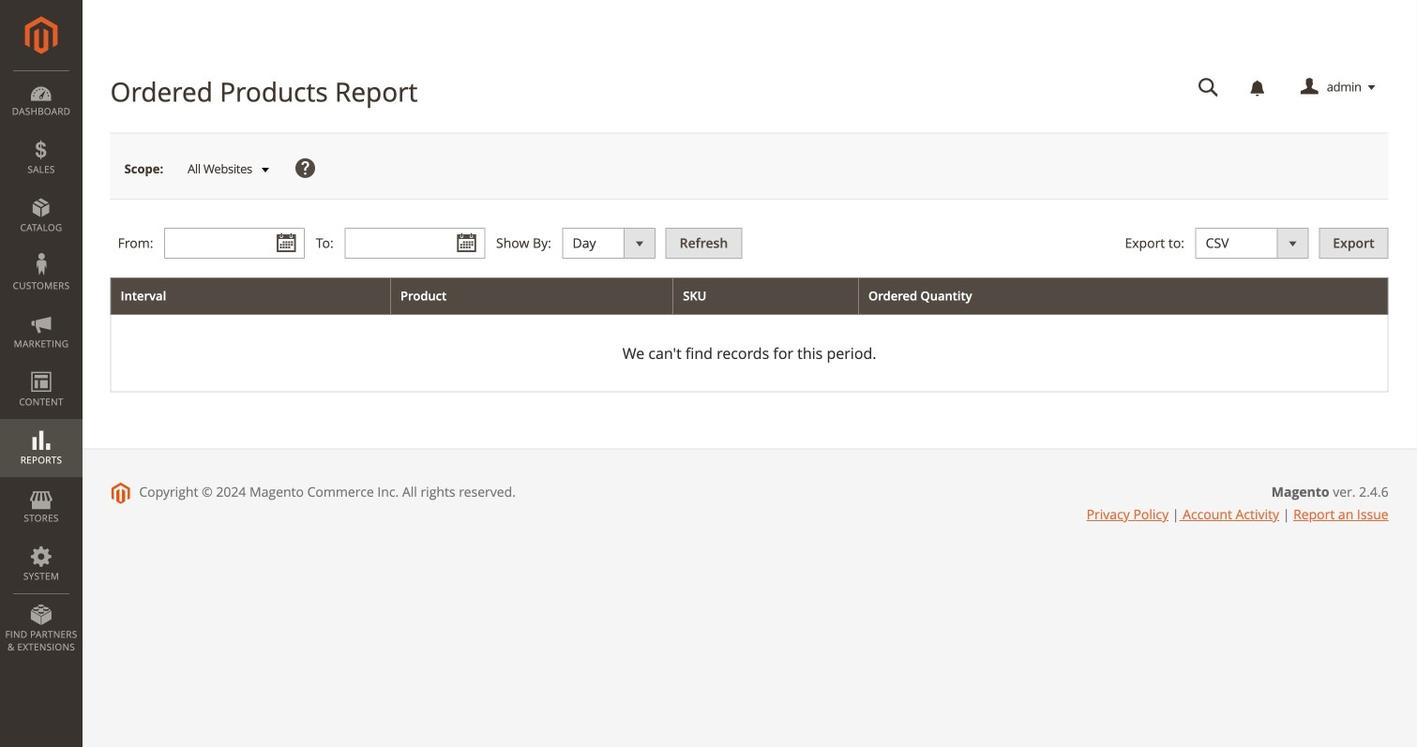 Task type: describe. For each thing, give the bounding box(es) containing it.
magento admin panel image
[[25, 16, 58, 54]]



Task type: locate. For each thing, give the bounding box(es) containing it.
None text field
[[345, 228, 486, 259]]

None text field
[[1186, 71, 1233, 104], [164, 228, 305, 259], [1186, 71, 1233, 104], [164, 228, 305, 259]]

menu bar
[[0, 70, 83, 664]]



